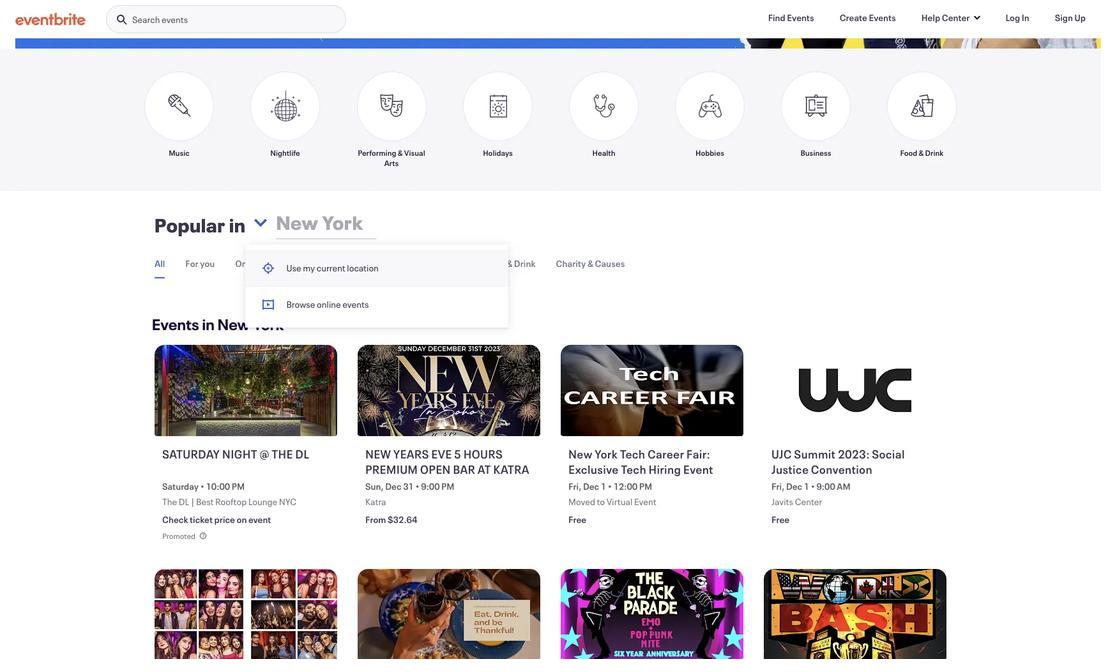 Task type: vqa. For each thing, say whether or not it's contained in the screenshot.
Search events 'button'
yes



Task type: locate. For each thing, give the bounding box(es) containing it.
drink
[[925, 148, 944, 158], [514, 257, 536, 270]]

in up online
[[229, 213, 246, 238]]

1 horizontal spatial center
[[942, 11, 970, 24]]

dl right the at bottom
[[295, 447, 309, 462]]

1 horizontal spatial event
[[683, 462, 713, 477]]

search events
[[132, 13, 188, 26]]

$32.64
[[388, 514, 417, 526]]

0 vertical spatial food
[[901, 148, 918, 158]]

• inside ujc summit 2023: social justice convention fri, dec 1 •  9:00 am javits center free
[[811, 481, 815, 493]]

0 horizontal spatial dl
[[179, 496, 189, 508]]

1 horizontal spatial find
[[768, 11, 786, 24]]

in
[[1022, 11, 1030, 24]]

find inside find events link
[[768, 11, 786, 24]]

log
[[1006, 11, 1020, 24]]

New York text field
[[272, 202, 508, 243]]

9:00 down open
[[421, 481, 440, 493]]

• right 31
[[416, 481, 420, 493]]

1 vertical spatial food
[[485, 257, 505, 270]]

bar
[[453, 462, 475, 477]]

saturday • 10:00 pm the dl | best rooftop lounge nyc check ticket price on event
[[162, 481, 297, 526]]

• left am
[[811, 481, 815, 493]]

events in new york
[[152, 314, 284, 335]]

9:00 inside ujc summit 2023: social justice convention fri, dec 1 •  9:00 am javits center free
[[817, 481, 835, 493]]

& inside 'performing & visual arts'
[[398, 148, 403, 158]]

drink inside button
[[514, 257, 536, 270]]

1 horizontal spatial in
[[229, 213, 246, 238]]

0 horizontal spatial event
[[634, 496, 657, 508]]

0 horizontal spatial find
[[156, 15, 173, 27]]

0 vertical spatial events
[[162, 13, 188, 26]]

new york tech career fair: exclusive tech hiring event primary image image
[[561, 345, 744, 436]]

dec down exclusive
[[583, 481, 599, 493]]

katra
[[365, 496, 386, 508]]

ujc summit 2023: social justice convention fri, dec 1 •  9:00 am javits center free
[[772, 447, 905, 526]]

0 horizontal spatial 9:00
[[421, 481, 440, 493]]

current
[[317, 262, 346, 274]]

find for find your next event
[[156, 15, 173, 27]]

in down you
[[202, 314, 215, 335]]

• inside new york tech career fair: exclusive tech hiring event fri, dec 1 •  12:00 pm moved to virtual event free
[[608, 481, 612, 493]]

• inside new years eve 5 hours premium open bar at katra sun, dec 31 •  9:00 pm katra from $32.64
[[416, 481, 420, 493]]

fri, up the javits
[[772, 481, 785, 493]]

ujc summit 2023: social justice convention primary image image
[[764, 345, 947, 436]]

location
[[347, 262, 379, 274]]

0 horizontal spatial events
[[152, 314, 199, 335]]

1 horizontal spatial events
[[787, 11, 814, 24]]

menu
[[246, 250, 509, 323]]

free down the javits
[[772, 514, 790, 526]]

homepage header image
[[0, 0, 1101, 49]]

1 inside ujc summit 2023: social justice convention fri, dec 1 •  9:00 am javits center free
[[804, 481, 810, 493]]

online
[[235, 257, 262, 270]]

new down online
[[218, 314, 250, 335]]

0 vertical spatial event
[[683, 462, 713, 477]]

0 vertical spatial new
[[218, 314, 250, 335]]

use my current location button
[[246, 250, 509, 286]]

0 vertical spatial york
[[253, 314, 284, 335]]

31
[[403, 481, 414, 493]]

find events
[[768, 11, 814, 24]]

fri,
[[569, 481, 582, 493], [772, 481, 785, 493]]

events right create
[[869, 11, 896, 24]]

create events link
[[830, 5, 906, 31]]

performing
[[358, 148, 396, 158]]

check
[[162, 514, 188, 526]]

justice
[[772, 462, 809, 477]]

1 vertical spatial in
[[202, 314, 215, 335]]

browse online events
[[286, 299, 369, 311]]

charity
[[556, 257, 586, 270]]

2 free from the left
[[772, 514, 790, 526]]

log in link
[[996, 5, 1040, 31]]

0 horizontal spatial 1
[[601, 481, 606, 493]]

lounge
[[248, 496, 277, 508]]

• up best
[[200, 481, 204, 493]]

1 vertical spatial new
[[569, 447, 593, 462]]

events down all button
[[152, 314, 199, 335]]

this weekend button
[[327, 250, 381, 277]]

1 horizontal spatial pm
[[442, 481, 455, 493]]

saturday night @ the dl primary image image
[[155, 345, 337, 436]]

dl left the |
[[179, 496, 189, 508]]

free down moved
[[569, 514, 587, 526]]

search
[[132, 13, 160, 26]]

0 horizontal spatial food & drink
[[485, 257, 536, 270]]

for
[[185, 257, 198, 270]]

center inside ujc summit 2023: social justice convention fri, dec 1 •  9:00 am javits center free
[[795, 496, 822, 508]]

create events
[[840, 11, 896, 24]]

1 vertical spatial event
[[248, 514, 271, 526]]

saturday
[[162, 481, 199, 493]]

1 vertical spatial york
[[595, 447, 618, 462]]

pm down open
[[442, 481, 455, 493]]

2 1 from the left
[[804, 481, 810, 493]]

center right help
[[942, 11, 970, 24]]

0 vertical spatial in
[[229, 213, 246, 238]]

popular in
[[155, 213, 246, 238]]

0 horizontal spatial fri,
[[569, 481, 582, 493]]

2 horizontal spatial events
[[869, 11, 896, 24]]

2 9:00 from the left
[[817, 481, 835, 493]]

premium
[[365, 462, 418, 477]]

center right the javits
[[795, 496, 822, 508]]

today
[[282, 257, 306, 270]]

pm inside saturday • 10:00 pm the dl | best rooftop lounge nyc check ticket price on event
[[232, 481, 245, 493]]

0 horizontal spatial events
[[162, 13, 188, 26]]

1 • from the left
[[200, 481, 204, 493]]

event
[[683, 462, 713, 477], [634, 496, 657, 508]]

ticket
[[190, 514, 213, 526]]

0 horizontal spatial pm
[[232, 481, 245, 493]]

1 horizontal spatial fri,
[[772, 481, 785, 493]]

2 • from the left
[[416, 481, 420, 493]]

visual
[[404, 148, 425, 158]]

events for find events
[[787, 11, 814, 24]]

1 free from the left
[[569, 514, 587, 526]]

holidays link
[[463, 72, 533, 168]]

1 horizontal spatial york
[[595, 447, 618, 462]]

tech
[[620, 447, 645, 462], [621, 462, 646, 477]]

on
[[237, 514, 247, 526]]

nightlife
[[270, 148, 300, 158]]

0 vertical spatial dl
[[295, 447, 309, 462]]

find events link
[[758, 5, 825, 31]]

up
[[1075, 11, 1086, 24]]

1 horizontal spatial events
[[343, 299, 369, 311]]

1 horizontal spatial drink
[[925, 148, 944, 158]]

1 pm from the left
[[232, 481, 245, 493]]

1 1 from the left
[[601, 481, 606, 493]]

online
[[317, 299, 341, 311]]

2 pm from the left
[[442, 481, 455, 493]]

2 fri, from the left
[[772, 481, 785, 493]]

2023:
[[838, 447, 870, 462]]

event down "12:00"
[[634, 496, 657, 508]]

9:00
[[421, 481, 440, 493], [817, 481, 835, 493]]

food
[[901, 148, 918, 158], [485, 257, 505, 270]]

3 dec from the left
[[786, 481, 803, 493]]

0 horizontal spatial center
[[795, 496, 822, 508]]

0 vertical spatial drink
[[925, 148, 944, 158]]

3 • from the left
[[608, 481, 612, 493]]

1 inside new york tech career fair: exclusive tech hiring event fri, dec 1 •  12:00 pm moved to virtual event free
[[601, 481, 606, 493]]

diwaligiving : a bollywood style desiparty with dj dharak (everyone free) primary image image
[[155, 569, 337, 659]]

events
[[162, 13, 188, 26], [343, 299, 369, 311]]

@
[[260, 447, 269, 462]]

events right online
[[343, 299, 369, 311]]

0 horizontal spatial in
[[202, 314, 215, 335]]

1 vertical spatial drink
[[514, 257, 536, 270]]

pm right "12:00"
[[639, 481, 652, 493]]

business link
[[781, 72, 851, 168]]

1
[[601, 481, 606, 493], [804, 481, 810, 493]]

4 • from the left
[[811, 481, 815, 493]]

new
[[218, 314, 250, 335], [569, 447, 593, 462]]

1 down justice
[[804, 481, 810, 493]]

events for create events
[[869, 11, 896, 24]]

1 horizontal spatial new
[[569, 447, 593, 462]]

event right hiring
[[683, 462, 713, 477]]

2 horizontal spatial dec
[[786, 481, 803, 493]]

1 horizontal spatial food
[[901, 148, 918, 158]]

1 fri, from the left
[[569, 481, 582, 493]]

event right 'on'
[[248, 514, 271, 526]]

0 vertical spatial event
[[214, 15, 237, 27]]

2 horizontal spatial pm
[[639, 481, 652, 493]]

0 horizontal spatial new
[[218, 314, 250, 335]]

york inside new york tech career fair: exclusive tech hiring event fri, dec 1 •  12:00 pm moved to virtual event free
[[595, 447, 618, 462]]

2 dec from the left
[[583, 481, 599, 493]]

1 9:00 from the left
[[421, 481, 440, 493]]

sign up link
[[1045, 5, 1096, 31]]

events left create
[[787, 11, 814, 24]]

dec inside ujc summit 2023: social justice convention fri, dec 1 •  9:00 am javits center free
[[786, 481, 803, 493]]

events right search
[[162, 13, 188, 26]]

0 horizontal spatial food
[[485, 257, 505, 270]]

from
[[365, 514, 386, 526]]

pm
[[232, 481, 245, 493], [442, 481, 455, 493], [639, 481, 652, 493]]

1 vertical spatial dl
[[179, 496, 189, 508]]

dec down justice
[[786, 481, 803, 493]]

1 horizontal spatial dec
[[583, 481, 599, 493]]

• left "12:00"
[[608, 481, 612, 493]]

browse
[[286, 299, 315, 311]]

online button
[[235, 250, 262, 277]]

fri, up moved
[[569, 481, 582, 493]]

|
[[191, 496, 195, 508]]

1 horizontal spatial event
[[248, 514, 271, 526]]

nyc
[[279, 496, 297, 508]]

the
[[162, 496, 177, 508]]

dec left 31
[[385, 481, 402, 493]]

new up moved
[[569, 447, 593, 462]]

open
[[420, 462, 451, 477]]

my
[[303, 262, 315, 274]]

am
[[837, 481, 851, 493]]

1 horizontal spatial 9:00
[[817, 481, 835, 493]]

new years eve 5 hours premium open bar at katra primary image image
[[358, 345, 540, 436]]

new years eve 5 hours premium open bar at katra link
[[365, 447, 536, 478]]

dl inside saturday • 10:00 pm the dl | best rooftop lounge nyc check ticket price on event
[[179, 496, 189, 508]]

1 horizontal spatial food & drink
[[901, 148, 944, 158]]

all button
[[155, 250, 165, 279]]

at
[[478, 462, 491, 477]]

log in
[[1006, 11, 1030, 24]]

sign
[[1055, 11, 1073, 24]]

1 up to
[[601, 481, 606, 493]]

in
[[229, 213, 246, 238], [202, 314, 215, 335]]

pm inside new years eve 5 hours premium open bar at katra sun, dec 31 •  9:00 pm katra from $32.64
[[442, 481, 455, 493]]

find inside 'find your next event' link
[[156, 15, 173, 27]]

dec
[[385, 481, 402, 493], [583, 481, 599, 493], [786, 481, 803, 493]]

pm up the rooftop
[[232, 481, 245, 493]]

use
[[286, 262, 301, 274]]

1 horizontal spatial free
[[772, 514, 790, 526]]

event right next
[[214, 15, 237, 27]]

0 horizontal spatial dec
[[385, 481, 402, 493]]

1 dec from the left
[[385, 481, 402, 493]]

1 horizontal spatial 1
[[804, 481, 810, 493]]

1 vertical spatial center
[[795, 496, 822, 508]]

sun,
[[365, 481, 384, 493]]

0 horizontal spatial drink
[[514, 257, 536, 270]]

0 horizontal spatial free
[[569, 514, 587, 526]]

3 pm from the left
[[639, 481, 652, 493]]

business
[[801, 148, 832, 158]]

9:00 left am
[[817, 481, 835, 493]]

in for popular
[[229, 213, 246, 238]]

12:00
[[614, 481, 638, 493]]

10:00
[[206, 481, 230, 493]]



Task type: describe. For each thing, give the bounding box(es) containing it.
free inside ujc summit 2023: social justice convention fri, dec 1 •  9:00 am javits center free
[[772, 514, 790, 526]]

0 horizontal spatial event
[[214, 15, 237, 27]]

find for find events
[[768, 11, 786, 24]]

this weekend
[[327, 257, 381, 270]]

browse online events button
[[246, 287, 509, 323]]

saturday
[[162, 447, 220, 462]]

tech left career
[[620, 447, 645, 462]]

fair:
[[687, 447, 711, 462]]

friendsgiving at highwater rooftop primary image image
[[358, 569, 540, 659]]

night
[[222, 447, 257, 462]]

find your next event link
[[144, 8, 247, 36]]

ujc summit 2023: social justice convention link
[[772, 447, 942, 478]]

popular
[[155, 213, 225, 238]]

summit
[[794, 447, 836, 462]]

help
[[922, 11, 941, 24]]

tech up "12:00"
[[621, 462, 646, 477]]

create
[[840, 11, 867, 24]]

menu containing use my current location
[[246, 250, 509, 323]]

nightlife link
[[250, 72, 320, 168]]

music
[[169, 148, 190, 158]]

0 horizontal spatial york
[[253, 314, 284, 335]]

charity & causes
[[556, 257, 625, 270]]

1 vertical spatial event
[[634, 496, 657, 508]]

event inside saturday • 10:00 pm the dl | best rooftop lounge nyc check ticket price on event
[[248, 514, 271, 526]]

1 vertical spatial events
[[343, 299, 369, 311]]

for you
[[185, 257, 215, 270]]

new
[[365, 447, 391, 462]]

food inside button
[[485, 257, 505, 270]]

hours
[[464, 447, 503, 462]]

you
[[200, 257, 215, 270]]

today button
[[282, 250, 306, 277]]

fri, inside new york tech career fair: exclusive tech hiring event fri, dec 1 •  12:00 pm moved to virtual event free
[[569, 481, 582, 493]]

in for events
[[202, 314, 215, 335]]

the black parade [emo + pop punk nite] six year anniversary primary image image
[[561, 569, 744, 659]]

• inside saturday • 10:00 pm the dl | best rooftop lounge nyc check ticket price on event
[[200, 481, 204, 493]]

use my current location
[[286, 262, 379, 274]]

this
[[327, 257, 343, 270]]

health
[[593, 148, 616, 158]]

world bash primary image image
[[764, 569, 947, 659]]

price
[[214, 514, 235, 526]]

eve
[[431, 447, 452, 462]]

food & drink button
[[485, 250, 536, 277]]

weekend
[[345, 257, 381, 270]]

hobbies link
[[675, 72, 745, 168]]

promoted
[[162, 531, 195, 541]]

9:00 inside new years eve 5 hours premium open bar at katra sun, dec 31 •  9:00 pm katra from $32.64
[[421, 481, 440, 493]]

free inside new york tech career fair: exclusive tech hiring event fri, dec 1 •  12:00 pm moved to virtual event free
[[569, 514, 587, 526]]

charity & causes button
[[556, 250, 625, 277]]

new years eve 5 hours premium open bar at katra sun, dec 31 •  9:00 pm katra from $32.64
[[365, 447, 529, 526]]

performing & visual arts link
[[356, 72, 427, 168]]

moved
[[569, 496, 595, 508]]

to
[[597, 496, 605, 508]]

all
[[155, 257, 165, 270]]

saturday night @ the dl
[[162, 447, 309, 462]]

causes
[[595, 257, 625, 270]]

dec inside new years eve 5 hours premium open bar at katra sun, dec 31 •  9:00 pm katra from $32.64
[[385, 481, 402, 493]]

rooftop
[[215, 496, 247, 508]]

saturday night @ the dl link
[[162, 447, 332, 478]]

0 vertical spatial center
[[942, 11, 970, 24]]

your
[[175, 15, 193, 27]]

best
[[196, 496, 214, 508]]

the
[[272, 447, 293, 462]]

holidays
[[483, 148, 513, 158]]

5
[[454, 447, 461, 462]]

exclusive
[[569, 462, 619, 477]]

help center
[[922, 11, 970, 24]]

1 horizontal spatial dl
[[295, 447, 309, 462]]

javits
[[772, 496, 794, 508]]

dec inside new york tech career fair: exclusive tech hiring event fri, dec 1 •  12:00 pm moved to virtual event free
[[583, 481, 599, 493]]

health link
[[569, 72, 639, 168]]

new inside new york tech career fair: exclusive tech hiring event fri, dec 1 •  12:00 pm moved to virtual event free
[[569, 447, 593, 462]]

sign up
[[1055, 11, 1086, 24]]

performing & visual arts
[[358, 148, 425, 168]]

food & drink link
[[887, 72, 957, 168]]

search events button
[[106, 5, 346, 34]]

arts
[[384, 158, 399, 168]]

ujc
[[772, 447, 792, 462]]

new york tech career fair: exclusive tech hiring event fri, dec 1 •  12:00 pm moved to virtual event free
[[569, 447, 713, 526]]

1 vertical spatial food & drink
[[485, 257, 536, 270]]

fri, inside ujc summit 2023: social justice convention fri, dec 1 •  9:00 am javits center free
[[772, 481, 785, 493]]

pm inside new york tech career fair: exclusive tech hiring event fri, dec 1 •  12:00 pm moved to virtual event free
[[639, 481, 652, 493]]

hiring
[[649, 462, 681, 477]]

use my current location menu item
[[246, 250, 509, 287]]

virtual
[[607, 496, 633, 508]]

eventbrite image
[[15, 13, 86, 25]]

hobbies
[[696, 148, 724, 158]]

0 vertical spatial food & drink
[[901, 148, 944, 158]]

convention
[[811, 462, 873, 477]]

career
[[648, 447, 684, 462]]

next
[[195, 15, 213, 27]]

music link
[[144, 72, 214, 168]]



